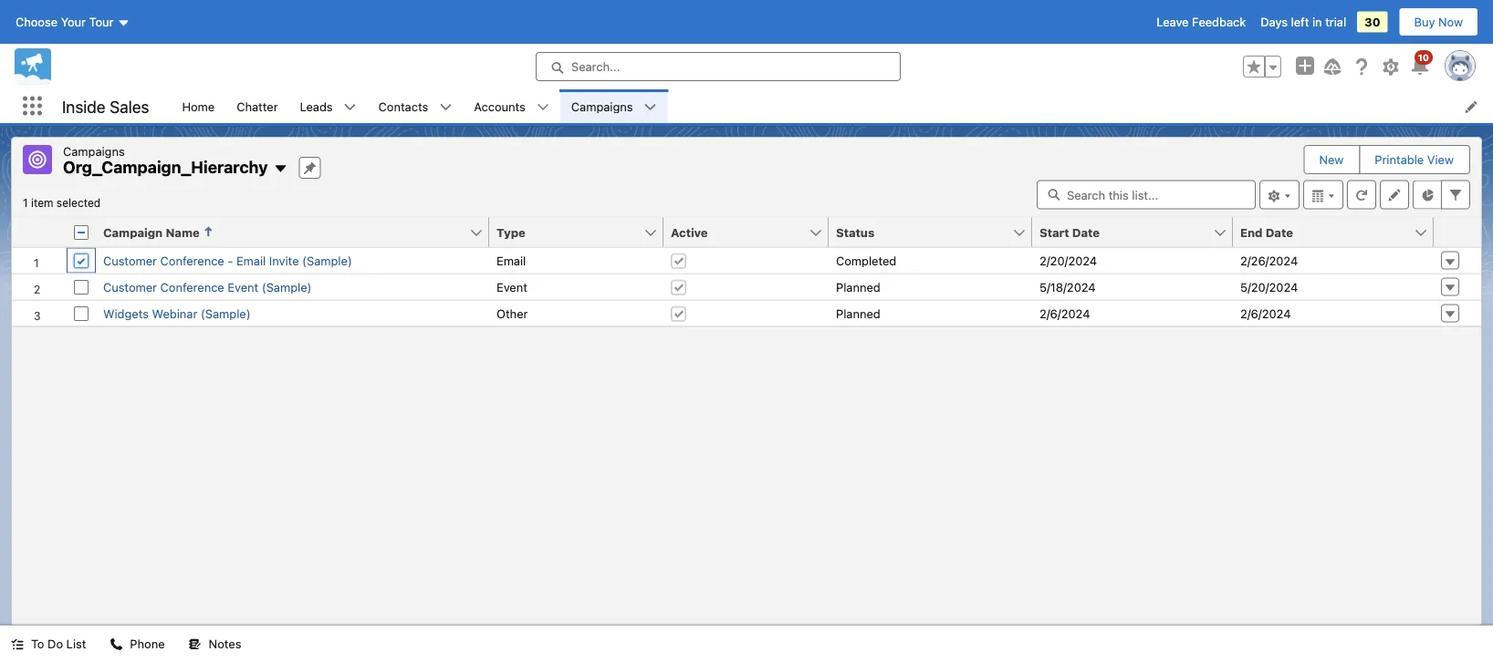 Task type: vqa. For each thing, say whether or not it's contained in the screenshot.
save & new
no



Task type: describe. For each thing, give the bounding box(es) containing it.
start date button
[[1032, 218, 1213, 247]]

org_campaign_hierarchy
[[63, 157, 268, 177]]

1
[[23, 197, 28, 209]]

conference for -
[[160, 254, 224, 267]]

-
[[228, 254, 233, 267]]

campaign name
[[103, 225, 200, 239]]

left
[[1291, 15, 1309, 29]]

to do list button
[[0, 626, 97, 663]]

choose
[[16, 15, 58, 29]]

date for end date
[[1266, 225, 1293, 239]]

text default image inside phone button
[[110, 638, 123, 651]]

none search field inside org_campaign_hierarchy|campaigns|list view element
[[1037, 180, 1256, 209]]

2 vertical spatial (sample)
[[201, 307, 251, 320]]

printable
[[1375, 153, 1424, 167]]

choose your tour
[[16, 15, 114, 29]]

text default image inside campaigns 'list item'
[[644, 101, 657, 114]]

customer for customer conference - email invite (sample)
[[103, 254, 157, 267]]

true image for email
[[671, 253, 686, 269]]

leads
[[300, 99, 333, 113]]

list containing home
[[171, 89, 1493, 123]]

contacts link
[[367, 89, 439, 123]]

org_campaign_hierarchy|campaigns|list view element
[[11, 137, 1482, 626]]

start
[[1039, 225, 1069, 239]]

cell inside org_campaign_hierarchy grid
[[67, 218, 96, 248]]

start date element
[[1032, 218, 1244, 248]]

leads link
[[289, 89, 344, 123]]

search... button
[[536, 52, 901, 81]]

5/20/2024
[[1240, 280, 1298, 294]]

other
[[496, 307, 528, 320]]

view
[[1427, 153, 1454, 167]]

inside
[[62, 97, 106, 116]]

1 email from the left
[[236, 254, 266, 267]]

new
[[1319, 153, 1344, 167]]

invite
[[269, 254, 299, 267]]

now
[[1438, 15, 1463, 29]]

2 event from the left
[[496, 280, 527, 294]]

accounts
[[474, 99, 526, 113]]

customer conference event (sample) link
[[103, 280, 312, 294]]

days left in trial
[[1261, 15, 1346, 29]]

printable view
[[1375, 153, 1454, 167]]

campaigns link
[[560, 89, 644, 123]]

tour
[[89, 15, 114, 29]]

status button
[[829, 218, 1012, 247]]

0 vertical spatial (sample)
[[302, 254, 352, 267]]

accounts link
[[463, 89, 536, 123]]

planned for 2/6/2024
[[836, 307, 880, 320]]

notes button
[[178, 626, 252, 663]]

1 2/6/2024 from the left
[[1039, 307, 1090, 320]]

item number element
[[12, 218, 67, 248]]

0 horizontal spatial campaigns
[[63, 144, 125, 158]]

home
[[182, 99, 215, 113]]

10
[[1418, 52, 1429, 63]]

date for start date
[[1072, 225, 1100, 239]]

action image
[[1434, 218, 1481, 247]]

campaign
[[103, 225, 163, 239]]

chatter link
[[226, 89, 289, 123]]

end date element
[[1233, 218, 1445, 248]]

type element
[[489, 218, 674, 248]]

selected
[[56, 197, 101, 209]]

end
[[1240, 225, 1263, 239]]

org_campaign_hierarchy status
[[23, 197, 101, 209]]

leave feedback
[[1156, 15, 1246, 29]]

buy now
[[1414, 15, 1463, 29]]

2/20/2024
[[1039, 254, 1097, 267]]

status
[[836, 225, 874, 239]]

conference for event
[[160, 280, 224, 294]]

action element
[[1434, 218, 1481, 248]]

new button
[[1304, 146, 1358, 173]]

accounts list item
[[463, 89, 560, 123]]

1 event from the left
[[228, 280, 258, 294]]



Task type: locate. For each thing, give the bounding box(es) containing it.
1 conference from the top
[[160, 254, 224, 267]]

None search field
[[1037, 180, 1256, 209]]

text default image inside to do list button
[[11, 638, 24, 651]]

text default image right accounts
[[536, 101, 549, 114]]

2 2/6/2024 from the left
[[1240, 307, 1291, 320]]

group
[[1243, 56, 1281, 78]]

end date button
[[1233, 218, 1414, 247]]

customer conference - email invite (sample)
[[103, 254, 352, 267]]

campaigns
[[571, 99, 633, 113], [63, 144, 125, 158]]

text default image right the leads
[[344, 101, 356, 114]]

org_campaign_hierarchy grid
[[12, 218, 1481, 327]]

planned for 5/18/2024
[[836, 280, 880, 294]]

inside sales
[[62, 97, 149, 116]]

phone
[[130, 637, 165, 651]]

1 item selected
[[23, 197, 101, 209]]

email right - at the top
[[236, 254, 266, 267]]

customer for customer conference event (sample)
[[103, 280, 157, 294]]

email
[[236, 254, 266, 267], [496, 254, 526, 267]]

(sample) down customer conference event (sample) link
[[201, 307, 251, 320]]

status element
[[829, 218, 1043, 248]]

text default image left "phone" at left
[[110, 638, 123, 651]]

widgets webinar (sample)
[[103, 307, 251, 320]]

list
[[66, 637, 86, 651]]

text default image right contacts
[[439, 101, 452, 114]]

(sample) down campaign name element
[[302, 254, 352, 267]]

leave feedback link
[[1156, 15, 1246, 29]]

1 customer from the top
[[103, 254, 157, 267]]

event down - at the top
[[228, 280, 258, 294]]

text default image inside leads list item
[[344, 101, 356, 114]]

end date
[[1240, 225, 1293, 239]]

campaigns down search...
[[571, 99, 633, 113]]

customer
[[103, 254, 157, 267], [103, 280, 157, 294]]

date inside button
[[1072, 225, 1100, 239]]

Search Org_Campaign_Hierarchy list view. search field
[[1037, 180, 1256, 209]]

text default image for accounts
[[536, 101, 549, 114]]

0 vertical spatial text default image
[[644, 101, 657, 114]]

0 horizontal spatial event
[[228, 280, 258, 294]]

campaigns inside 'list item'
[[571, 99, 633, 113]]

widgets
[[103, 307, 149, 320]]

1 horizontal spatial text default image
[[273, 162, 288, 176]]

item
[[31, 197, 53, 209]]

text default image
[[644, 101, 657, 114], [273, 162, 288, 176], [110, 638, 123, 651]]

text default image inside "contacts" list item
[[439, 101, 452, 114]]

trial
[[1325, 15, 1346, 29]]

0 vertical spatial planned
[[836, 280, 880, 294]]

2/6/2024 down 5/18/2024
[[1039, 307, 1090, 320]]

1 vertical spatial campaigns
[[63, 144, 125, 158]]

2 conference from the top
[[160, 280, 224, 294]]

text default image up the campaign name button
[[273, 162, 288, 176]]

start date
[[1039, 225, 1100, 239]]

cell
[[67, 218, 96, 248]]

webinar
[[152, 307, 197, 320]]

to
[[31, 637, 44, 651]]

widgets webinar (sample) link
[[103, 307, 251, 320]]

0 vertical spatial customer
[[103, 254, 157, 267]]

2 vertical spatial true image
[[671, 306, 686, 321]]

customer down campaign
[[103, 254, 157, 267]]

conference
[[160, 254, 224, 267], [160, 280, 224, 294]]

search...
[[571, 60, 620, 73]]

true image for other
[[671, 306, 686, 321]]

contacts
[[378, 99, 428, 113]]

1 vertical spatial (sample)
[[262, 280, 312, 294]]

sales
[[110, 97, 149, 116]]

event up other
[[496, 280, 527, 294]]

chatter
[[237, 99, 278, 113]]

5/18/2024
[[1039, 280, 1096, 294]]

leave
[[1156, 15, 1189, 29]]

text default image inside notes button
[[189, 638, 201, 651]]

active button
[[663, 218, 809, 247]]

planned
[[836, 280, 880, 294], [836, 307, 880, 320]]

text default image inside accounts list item
[[536, 101, 549, 114]]

30
[[1364, 15, 1380, 29]]

(sample) down invite on the top left of the page
[[262, 280, 312, 294]]

true image
[[671, 253, 686, 269], [671, 280, 686, 295], [671, 306, 686, 321]]

1 horizontal spatial 2/6/2024
[[1240, 307, 1291, 320]]

1 horizontal spatial event
[[496, 280, 527, 294]]

conference down the name on the left of the page
[[160, 254, 224, 267]]

your
[[61, 15, 86, 29]]

2 horizontal spatial text default image
[[644, 101, 657, 114]]

in
[[1312, 15, 1322, 29]]

customer conference event (sample)
[[103, 280, 312, 294]]

text default image
[[344, 101, 356, 114], [439, 101, 452, 114], [536, 101, 549, 114], [11, 638, 24, 651], [189, 638, 201, 651]]

0 vertical spatial campaigns
[[571, 99, 633, 113]]

text default image for contacts
[[439, 101, 452, 114]]

contacts list item
[[367, 89, 463, 123]]

event
[[228, 280, 258, 294], [496, 280, 527, 294]]

email down type
[[496, 254, 526, 267]]

0 vertical spatial true image
[[671, 253, 686, 269]]

2 true image from the top
[[671, 280, 686, 295]]

date right the start
[[1072, 225, 1100, 239]]

campaign name element
[[96, 218, 500, 248]]

text default image inside org_campaign_hierarchy|campaigns|list view element
[[273, 162, 288, 176]]

item number image
[[12, 218, 67, 247]]

date
[[1072, 225, 1100, 239], [1266, 225, 1293, 239]]

text default image down search... button
[[644, 101, 657, 114]]

2/6/2024
[[1039, 307, 1090, 320], [1240, 307, 1291, 320]]

list
[[171, 89, 1493, 123]]

completed
[[836, 254, 896, 267]]

customer up widgets
[[103, 280, 157, 294]]

phone button
[[99, 626, 176, 663]]

0 horizontal spatial 2/6/2024
[[1039, 307, 1090, 320]]

1 vertical spatial planned
[[836, 307, 880, 320]]

0 horizontal spatial text default image
[[110, 638, 123, 651]]

2 vertical spatial text default image
[[110, 638, 123, 651]]

campaigns down inside
[[63, 144, 125, 158]]

0 horizontal spatial date
[[1072, 225, 1100, 239]]

2 customer from the top
[[103, 280, 157, 294]]

feedback
[[1192, 15, 1246, 29]]

text default image left notes
[[189, 638, 201, 651]]

conference up widgets webinar (sample) at the left of the page
[[160, 280, 224, 294]]

campaigns image
[[23, 145, 52, 174]]

printable view button
[[1360, 146, 1468, 173]]

10 button
[[1409, 50, 1433, 78]]

(sample)
[[302, 254, 352, 267], [262, 280, 312, 294], [201, 307, 251, 320]]

date inside button
[[1266, 225, 1293, 239]]

2 date from the left
[[1266, 225, 1293, 239]]

leads list item
[[289, 89, 367, 123]]

type
[[496, 225, 526, 239]]

0 horizontal spatial email
[[236, 254, 266, 267]]

1 horizontal spatial date
[[1266, 225, 1293, 239]]

home link
[[171, 89, 226, 123]]

do
[[48, 637, 63, 651]]

text default image for leads
[[344, 101, 356, 114]]

notes
[[209, 637, 241, 651]]

2 email from the left
[[496, 254, 526, 267]]

2 planned from the top
[[836, 307, 880, 320]]

to do list
[[31, 637, 86, 651]]

campaigns list item
[[560, 89, 668, 123]]

days
[[1261, 15, 1288, 29]]

1 true image from the top
[[671, 253, 686, 269]]

type button
[[489, 218, 643, 247]]

0 vertical spatial conference
[[160, 254, 224, 267]]

true image for event
[[671, 280, 686, 295]]

buy
[[1414, 15, 1435, 29]]

customer conference - email invite (sample) link
[[103, 254, 352, 267]]

date right end
[[1266, 225, 1293, 239]]

1 vertical spatial customer
[[103, 280, 157, 294]]

active element
[[663, 218, 840, 248]]

1 vertical spatial conference
[[160, 280, 224, 294]]

1 vertical spatial text default image
[[273, 162, 288, 176]]

text default image left to
[[11, 638, 24, 651]]

1 vertical spatial true image
[[671, 280, 686, 295]]

2/6/2024 down '5/20/2024'
[[1240, 307, 1291, 320]]

1 date from the left
[[1072, 225, 1100, 239]]

1 horizontal spatial campaigns
[[571, 99, 633, 113]]

1 planned from the top
[[836, 280, 880, 294]]

1 horizontal spatial email
[[496, 254, 526, 267]]

choose your tour button
[[15, 7, 131, 37]]

buy now button
[[1399, 7, 1478, 37]]

3 true image from the top
[[671, 306, 686, 321]]

active
[[671, 225, 708, 239]]

2/26/2024
[[1240, 254, 1298, 267]]

campaign name button
[[96, 218, 469, 247]]

name
[[166, 225, 200, 239]]



